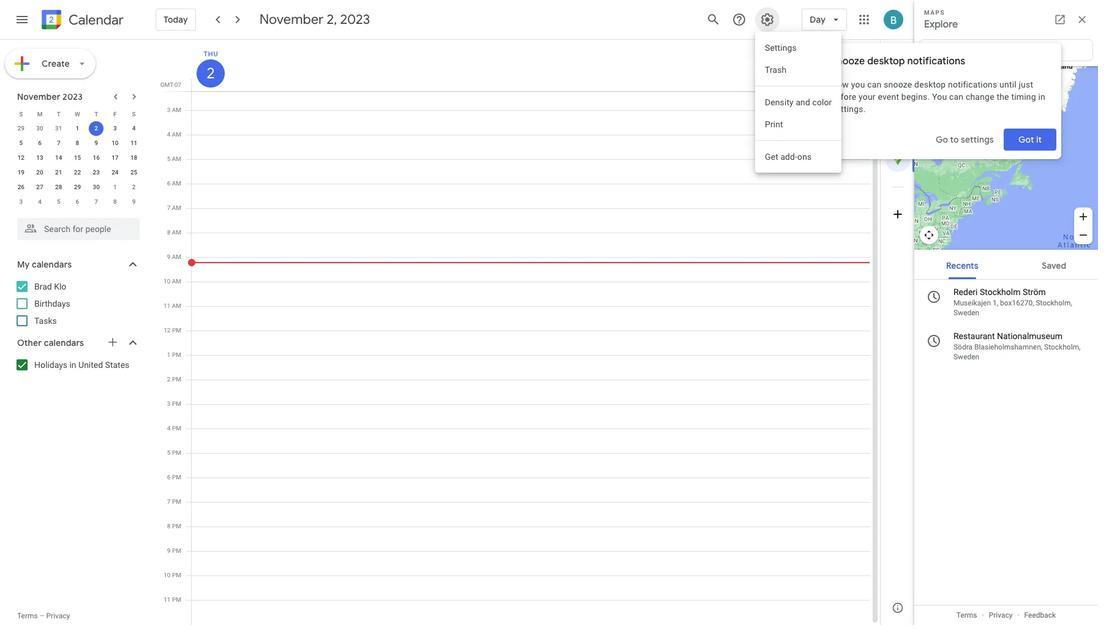 Task type: describe. For each thing, give the bounding box(es) containing it.
7 am
[[167, 205, 181, 211]]

22 element
[[70, 165, 85, 180]]

am for 11 am
[[172, 303, 181, 309]]

december 2 element
[[127, 180, 141, 195]]

row containing 19
[[12, 165, 143, 180]]

december 5 element
[[51, 195, 66, 209]]

change
[[966, 92, 995, 102]]

settings menu image
[[760, 12, 775, 27]]

2 for december 2 element
[[132, 184, 136, 190]]

thursday, november 2, today element
[[197, 59, 225, 88]]

gmt-07
[[160, 81, 181, 88]]

12 element
[[14, 151, 28, 165]]

row containing 12
[[12, 151, 143, 165]]

12 for 12 pm
[[164, 327, 171, 334]]

5 for "december 5" element
[[57, 198, 60, 205]]

17
[[112, 154, 119, 161]]

2 column header
[[191, 40, 870, 91]]

8 up 15
[[76, 140, 79, 146]]

23
[[93, 169, 100, 176]]

calendars for my calendars
[[32, 259, 72, 270]]

10 for 10
[[112, 140, 119, 146]]

gmt-
[[160, 81, 174, 88]]

5 pm
[[167, 450, 181, 456]]

snooze desktop notifications alert dialog
[[816, 43, 1061, 159]]

get add-ons
[[765, 152, 812, 162]]

december 1 element
[[108, 180, 122, 195]]

4 for 4 pm
[[167, 425, 171, 432]]

9 am
[[167, 254, 181, 260]]

6 down october 30 element
[[38, 140, 42, 146]]

thu 2
[[204, 50, 218, 83]]

1 s from the left
[[19, 111, 23, 117]]

settings.
[[831, 104, 866, 114]]

december 7 element
[[89, 195, 104, 209]]

16 element
[[89, 151, 104, 165]]

today
[[164, 14, 188, 25]]

calendar
[[69, 11, 124, 28]]

15
[[74, 154, 81, 161]]

brad
[[34, 282, 52, 292]]

11 element
[[127, 136, 141, 151]]

other calendars button
[[2, 333, 152, 353]]

0 vertical spatial 2023
[[340, 11, 370, 28]]

11 for 11 am
[[164, 303, 170, 309]]

15 element
[[70, 151, 85, 165]]

m
[[37, 111, 43, 117]]

f
[[113, 111, 117, 117]]

density and color
[[765, 97, 832, 107]]

my calendars
[[17, 259, 72, 270]]

6 am
[[167, 180, 181, 187]]

28
[[55, 184, 62, 190]]

event
[[878, 92, 899, 102]]

the
[[997, 92, 1009, 102]]

color
[[813, 97, 832, 107]]

9 down 2, today element
[[95, 140, 98, 146]]

2 for 2 pm
[[167, 376, 171, 383]]

4 am
[[167, 131, 181, 138]]

terms – privacy
[[17, 612, 70, 620]]

am for 4 am
[[172, 131, 181, 138]]

29 for october 29 element
[[18, 125, 25, 132]]

pm for 6 pm
[[172, 474, 181, 481]]

am for 9 am
[[172, 254, 181, 260]]

2 s from the left
[[132, 111, 136, 117]]

11 for 11 pm
[[164, 597, 171, 603]]

you
[[932, 92, 947, 102]]

7 pm
[[167, 499, 181, 505]]

10 pm
[[164, 572, 181, 579]]

pm for 9 pm
[[172, 548, 181, 554]]

1 t from the left
[[57, 111, 61, 117]]

snooze
[[884, 80, 912, 89]]

5 for 5 am
[[167, 156, 170, 162]]

20
[[36, 169, 43, 176]]

my calendars list
[[2, 277, 152, 331]]

am for 6 am
[[172, 180, 181, 187]]

settings menu menu
[[755, 32, 842, 173]]

main drawer image
[[15, 12, 29, 27]]

6 for 6 am
[[167, 180, 170, 187]]

22
[[74, 169, 81, 176]]

other calendars
[[17, 337, 84, 348]]

pm for 1 pm
[[172, 352, 181, 358]]

w
[[75, 111, 80, 117]]

my
[[17, 259, 30, 270]]

19
[[18, 169, 25, 176]]

2, today element
[[89, 121, 104, 136]]

pm for 7 pm
[[172, 499, 181, 505]]

25
[[130, 169, 137, 176]]

terms link
[[17, 612, 38, 620]]

10 am
[[164, 278, 181, 285]]

november 2023
[[17, 91, 83, 102]]

am for 8 am
[[172, 229, 181, 236]]

4 for december 4 'element'
[[38, 198, 42, 205]]

privacy link
[[46, 612, 70, 620]]

add other calendars image
[[107, 336, 119, 348]]

in inside now you can snooze desktop notifications until just before your event begins. you can change the timing in settings.
[[1038, 92, 1046, 102]]

7 for 7 am
[[167, 205, 170, 211]]

add-
[[781, 152, 798, 162]]

until
[[1000, 80, 1017, 89]]

9 for 9 am
[[167, 254, 170, 260]]

snooze desktop notifications heading
[[831, 54, 1047, 69]]

pm for 10 pm
[[172, 572, 181, 579]]

am for 5 am
[[172, 156, 181, 162]]

holidays
[[34, 360, 67, 370]]

december 9 element
[[127, 195, 141, 209]]

you
[[851, 80, 865, 89]]

3 for the december 3 element
[[19, 198, 23, 205]]

privacy
[[46, 612, 70, 620]]

notifications inside now you can snooze desktop notifications until just before your event begins. you can change the timing in settings.
[[948, 80, 997, 89]]

27 element
[[32, 180, 47, 195]]

settings
[[765, 43, 797, 53]]

18
[[130, 154, 137, 161]]

2 grid
[[157, 37, 880, 625]]

trash
[[765, 65, 787, 75]]

30 for october 30 element
[[36, 125, 43, 132]]

brad klo
[[34, 282, 66, 292]]

create button
[[5, 49, 95, 78]]

desktop inside heading
[[867, 55, 905, 67]]

get
[[765, 152, 779, 162]]

october 30 element
[[32, 121, 47, 136]]

2 cell
[[87, 121, 106, 136]]

1 for december 1 element
[[113, 184, 117, 190]]

20 element
[[32, 165, 47, 180]]

3 for 3 am
[[167, 107, 170, 113]]

5 down october 29 element
[[19, 140, 23, 146]]

row containing 5
[[12, 136, 143, 151]]

october 29 element
[[14, 121, 28, 136]]

states
[[105, 360, 129, 370]]

9 pm
[[167, 548, 181, 554]]

29 element
[[70, 180, 85, 195]]

united
[[78, 360, 103, 370]]

2 pm
[[167, 376, 181, 383]]

8 for december 8 element
[[113, 198, 117, 205]]

birthdays
[[34, 299, 70, 309]]

am for 10 am
[[172, 278, 181, 285]]

2 for 2, today element
[[95, 125, 98, 132]]

31
[[55, 125, 62, 132]]

2,
[[327, 11, 337, 28]]



Task type: locate. For each thing, give the bounding box(es) containing it.
november up m
[[17, 91, 60, 102]]

support image
[[732, 12, 747, 27]]

12 pm from the top
[[172, 597, 181, 603]]

29 inside 29 element
[[74, 184, 81, 190]]

9 down december 2 element
[[132, 198, 136, 205]]

6 pm from the top
[[172, 450, 181, 456]]

11 pm from the top
[[172, 572, 181, 579]]

1 horizontal spatial 30
[[93, 184, 100, 190]]

24
[[112, 169, 119, 176]]

30 for 30 element
[[93, 184, 100, 190]]

8 pm
[[167, 523, 181, 530]]

1 vertical spatial november
[[17, 91, 60, 102]]

0 horizontal spatial in
[[69, 360, 76, 370]]

in right timing on the right
[[1038, 92, 1046, 102]]

–
[[40, 612, 44, 620]]

desktop inside now you can snooze desktop notifications until just before your event begins. you can change the timing in settings.
[[914, 80, 946, 89]]

12 down 11 am
[[164, 327, 171, 334]]

create
[[42, 58, 70, 69]]

1 horizontal spatial s
[[132, 111, 136, 117]]

0 vertical spatial 11
[[130, 140, 137, 146]]

1 vertical spatial 10
[[164, 278, 170, 285]]

3 down f
[[113, 125, 117, 132]]

row containing s
[[12, 107, 143, 121]]

0 vertical spatial 30
[[36, 125, 43, 132]]

2023
[[340, 11, 370, 28], [63, 91, 83, 102]]

10 for 10 am
[[164, 278, 170, 285]]

klo
[[54, 282, 66, 292]]

10
[[112, 140, 119, 146], [164, 278, 170, 285], [164, 572, 171, 579]]

30 down 23 'element'
[[93, 184, 100, 190]]

0 horizontal spatial can
[[867, 80, 882, 89]]

12 up "19"
[[18, 154, 25, 161]]

4 pm from the top
[[172, 401, 181, 407]]

ons
[[798, 152, 812, 162]]

2 horizontal spatial 1
[[167, 352, 171, 358]]

pm down the 9 pm
[[172, 572, 181, 579]]

10 up 11 am
[[164, 278, 170, 285]]

today button
[[156, 5, 196, 34]]

t up 31 at top
[[57, 111, 61, 117]]

1 vertical spatial in
[[69, 360, 76, 370]]

2023 right 2,
[[340, 11, 370, 28]]

9 up 10 am
[[167, 254, 170, 260]]

row group containing 29
[[12, 121, 143, 209]]

29 down '22' element
[[74, 184, 81, 190]]

13
[[36, 154, 43, 161]]

0 vertical spatial 10
[[112, 140, 119, 146]]

7 down 30 element
[[95, 198, 98, 205]]

pm up 1 pm on the bottom
[[172, 327, 181, 334]]

calendars up holidays at the left of page
[[44, 337, 84, 348]]

1 down 12 pm
[[167, 352, 171, 358]]

0 vertical spatial can
[[867, 80, 882, 89]]

1 horizontal spatial 1
[[113, 184, 117, 190]]

1 horizontal spatial 12
[[164, 327, 171, 334]]

10 inside 'row'
[[112, 140, 119, 146]]

6 up 7 am
[[167, 180, 170, 187]]

8 down december 1 element
[[113, 198, 117, 205]]

12 inside 'row'
[[18, 154, 25, 161]]

5 am from the top
[[172, 205, 181, 211]]

pm for 4 pm
[[172, 425, 181, 432]]

4 down 3 pm
[[167, 425, 171, 432]]

0 horizontal spatial desktop
[[867, 55, 905, 67]]

pm down 10 pm
[[172, 597, 181, 603]]

pm up the 4 pm
[[172, 401, 181, 407]]

None search field
[[0, 213, 152, 240]]

desktop up 'you'
[[914, 80, 946, 89]]

1 pm from the top
[[172, 327, 181, 334]]

1 vertical spatial desktop
[[914, 80, 946, 89]]

11 inside 'row'
[[130, 140, 137, 146]]

and
[[796, 97, 810, 107]]

26 element
[[14, 180, 28, 195]]

t
[[57, 111, 61, 117], [94, 111, 98, 117]]

25 element
[[127, 165, 141, 180]]

am up 8 am
[[172, 205, 181, 211]]

november for november 2, 2023
[[260, 11, 324, 28]]

11 down 10 am
[[164, 303, 170, 309]]

24 element
[[108, 165, 122, 180]]

2 pm from the top
[[172, 352, 181, 358]]

my calendars button
[[2, 255, 152, 274]]

17 element
[[108, 151, 122, 165]]

30
[[36, 125, 43, 132], [93, 184, 100, 190]]

am up 4 am
[[172, 107, 181, 113]]

1 horizontal spatial desktop
[[914, 80, 946, 89]]

3 up 4 am
[[167, 107, 170, 113]]

11 for 11
[[130, 140, 137, 146]]

calendar heading
[[66, 11, 124, 28]]

density
[[765, 97, 794, 107]]

november 2, 2023
[[260, 11, 370, 28]]

29 inside october 29 element
[[18, 125, 25, 132]]

calendars for other calendars
[[44, 337, 84, 348]]

row containing 26
[[12, 180, 143, 195]]

9 for 9 pm
[[167, 548, 171, 554]]

timing
[[1011, 92, 1036, 102]]

1 vertical spatial 1
[[113, 184, 117, 190]]

2 inside thu 2
[[206, 64, 214, 83]]

19 element
[[14, 165, 28, 180]]

now
[[831, 80, 849, 89]]

pm for 8 pm
[[172, 523, 181, 530]]

december 3 element
[[14, 195, 28, 209]]

30 element
[[89, 180, 104, 195]]

notifications up now you can snooze desktop notifications until just before your event begins. you can change the timing in settings.
[[907, 55, 965, 67]]

1 horizontal spatial 29
[[74, 184, 81, 190]]

10 for 10 pm
[[164, 572, 171, 579]]

9 am from the top
[[172, 303, 181, 309]]

3 down 26 element
[[19, 198, 23, 205]]

14
[[55, 154, 62, 161]]

contacts image
[[886, 113, 910, 138]]

28 element
[[51, 180, 66, 195]]

6 am from the top
[[172, 229, 181, 236]]

before
[[831, 92, 856, 102]]

am down 4 am
[[172, 156, 181, 162]]

5 pm from the top
[[172, 425, 181, 432]]

0 vertical spatial notifications
[[907, 55, 965, 67]]

row group
[[12, 121, 143, 209]]

2023 up w
[[63, 91, 83, 102]]

0 vertical spatial 1
[[76, 125, 79, 132]]

8 for 8 am
[[167, 229, 170, 236]]

pm for 11 pm
[[172, 597, 181, 603]]

11 down 10 pm
[[164, 597, 171, 603]]

print
[[765, 119, 783, 129]]

snooze desktop notifications
[[831, 55, 965, 67]]

13 element
[[32, 151, 47, 165]]

9
[[95, 140, 98, 146], [132, 198, 136, 205], [167, 254, 170, 260], [167, 548, 171, 554]]

4 pm
[[167, 425, 181, 432]]

6 up 7 pm
[[167, 474, 171, 481]]

pm for 5 pm
[[172, 450, 181, 456]]

21
[[55, 169, 62, 176]]

0 horizontal spatial t
[[57, 111, 61, 117]]

1 vertical spatial 2023
[[63, 91, 83, 102]]

11
[[130, 140, 137, 146], [164, 303, 170, 309], [164, 597, 171, 603]]

3 up the 4 pm
[[167, 401, 171, 407]]

s
[[19, 111, 23, 117], [132, 111, 136, 117]]

3 am
[[167, 107, 181, 113]]

cell
[[188, 37, 870, 625]]

12 pm
[[164, 327, 181, 334]]

7 down 'october 31' element
[[57, 140, 60, 146]]

0 vertical spatial november
[[260, 11, 324, 28]]

0 horizontal spatial november
[[17, 91, 60, 102]]

4 down 3 am on the left top of page
[[167, 131, 170, 138]]

29 for 29 element
[[74, 184, 81, 190]]

1 vertical spatial 12
[[164, 327, 171, 334]]

desktop
[[867, 55, 905, 67], [914, 80, 946, 89]]

am down 7 am
[[172, 229, 181, 236]]

am for 3 am
[[172, 107, 181, 113]]

27
[[36, 184, 43, 190]]

12 for 12
[[18, 154, 25, 161]]

21 element
[[51, 165, 66, 180]]

december 6 element
[[70, 195, 85, 209]]

contacts tab
[[886, 113, 910, 138]]

pm down the 4 pm
[[172, 450, 181, 456]]

2 vertical spatial 11
[[164, 597, 171, 603]]

26
[[18, 184, 25, 190]]

0 horizontal spatial 29
[[18, 125, 25, 132]]

11 up 18
[[130, 140, 137, 146]]

6 down 29 element
[[76, 198, 79, 205]]

3 pm
[[167, 401, 181, 407]]

pm for 12 pm
[[172, 327, 181, 334]]

am up 7 am
[[172, 180, 181, 187]]

8 pm from the top
[[172, 499, 181, 505]]

1 horizontal spatial can
[[949, 92, 964, 102]]

0 vertical spatial desktop
[[867, 55, 905, 67]]

calendar element
[[39, 7, 124, 34]]

9 for december 9 element
[[132, 198, 136, 205]]

pm for 2 pm
[[172, 376, 181, 383]]

1 horizontal spatial 2023
[[340, 11, 370, 28]]

am down 3 am on the left top of page
[[172, 131, 181, 138]]

holidays in united states
[[34, 360, 129, 370]]

s right f
[[132, 111, 136, 117]]

tab list inside side panel section
[[881, 40, 915, 591]]

7 for december 7 element
[[95, 198, 98, 205]]

in left united
[[69, 360, 76, 370]]

desktop up snooze
[[867, 55, 905, 67]]

4
[[132, 125, 136, 132], [167, 131, 170, 138], [38, 198, 42, 205], [167, 425, 171, 432]]

10 up 11 pm
[[164, 572, 171, 579]]

0 horizontal spatial 12
[[18, 154, 25, 161]]

7 up 8 am
[[167, 205, 170, 211]]

11 am
[[164, 303, 181, 309]]

tab list
[[881, 40, 915, 591]]

7 down the 6 pm
[[167, 499, 171, 505]]

1 pm
[[167, 352, 181, 358]]

2 vertical spatial 10
[[164, 572, 171, 579]]

0 vertical spatial calendars
[[32, 259, 72, 270]]

6 pm
[[167, 474, 181, 481]]

8 down 7 am
[[167, 229, 170, 236]]

day
[[810, 14, 826, 25]]

your
[[859, 92, 876, 102]]

am for 7 am
[[172, 205, 181, 211]]

notifications inside heading
[[907, 55, 965, 67]]

in
[[1038, 92, 1046, 102], [69, 360, 76, 370]]

7 for 7 pm
[[167, 499, 171, 505]]

7 pm from the top
[[172, 474, 181, 481]]

notifications up change
[[948, 80, 997, 89]]

am down 9 am on the top left
[[172, 278, 181, 285]]

10 element
[[108, 136, 122, 151]]

pm up 2 pm
[[172, 352, 181, 358]]

november left 2,
[[260, 11, 324, 28]]

3
[[167, 107, 170, 113], [113, 125, 117, 132], [19, 198, 23, 205], [167, 401, 171, 407]]

1 horizontal spatial t
[[94, 111, 98, 117]]

pm up 7 pm
[[172, 474, 181, 481]]

row containing 29
[[12, 121, 143, 136]]

can
[[867, 80, 882, 89], [949, 92, 964, 102]]

7 am from the top
[[172, 254, 181, 260]]

pm
[[172, 327, 181, 334], [172, 352, 181, 358], [172, 376, 181, 383], [172, 401, 181, 407], [172, 425, 181, 432], [172, 450, 181, 456], [172, 474, 181, 481], [172, 499, 181, 505], [172, 523, 181, 530], [172, 548, 181, 554], [172, 572, 181, 579], [172, 597, 181, 603]]

2 inside 2, today element
[[95, 125, 98, 132]]

8
[[76, 140, 79, 146], [113, 198, 117, 205], [167, 229, 170, 236], [167, 523, 171, 530]]

tasks
[[34, 316, 57, 326]]

1 vertical spatial notifications
[[948, 80, 997, 89]]

pm down the 6 pm
[[172, 499, 181, 505]]

december 8 element
[[108, 195, 122, 209]]

9 up 10 pm
[[167, 548, 171, 554]]

row containing 3
[[12, 195, 143, 209]]

0 vertical spatial in
[[1038, 92, 1046, 102]]

4 up '11' element
[[132, 125, 136, 132]]

just
[[1019, 80, 1033, 89]]

0 horizontal spatial 30
[[36, 125, 43, 132]]

november 2023 grid
[[12, 107, 143, 209]]

4 inside 'element'
[[38, 198, 42, 205]]

row
[[186, 37, 870, 625], [12, 107, 143, 121], [12, 121, 143, 136], [12, 136, 143, 151], [12, 151, 143, 165], [12, 165, 143, 180], [12, 180, 143, 195], [12, 195, 143, 209]]

9 pm from the top
[[172, 523, 181, 530]]

6 for the december 6 element
[[76, 198, 79, 205]]

november
[[260, 11, 324, 28], [17, 91, 60, 102]]

other
[[17, 337, 42, 348]]

10 up 17
[[112, 140, 119, 146]]

18 element
[[127, 151, 141, 165]]

8 am from the top
[[172, 278, 181, 285]]

1 horizontal spatial november
[[260, 11, 324, 28]]

0 vertical spatial 29
[[18, 125, 25, 132]]

7
[[57, 140, 60, 146], [95, 198, 98, 205], [167, 205, 170, 211], [167, 499, 171, 505]]

Search for people text field
[[24, 218, 132, 240]]

calendars up brad klo
[[32, 259, 72, 270]]

calendars inside other calendars dropdown button
[[44, 337, 84, 348]]

3 am from the top
[[172, 156, 181, 162]]

16
[[93, 154, 100, 161]]

12
[[18, 154, 25, 161], [164, 327, 171, 334]]

1 vertical spatial can
[[949, 92, 964, 102]]

1 for 1 pm
[[167, 352, 171, 358]]

pm down 1 pm on the bottom
[[172, 376, 181, 383]]

0 horizontal spatial 1
[[76, 125, 79, 132]]

5
[[19, 140, 23, 146], [167, 156, 170, 162], [57, 198, 60, 205], [167, 450, 171, 456]]

october 31 element
[[51, 121, 66, 136]]

0 horizontal spatial s
[[19, 111, 23, 117]]

2 vertical spatial 1
[[167, 352, 171, 358]]

8 am
[[167, 229, 181, 236]]

4 am from the top
[[172, 180, 181, 187]]

pm down 8 pm
[[172, 548, 181, 554]]

pm for 3 pm
[[172, 401, 181, 407]]

am down 8 am
[[172, 254, 181, 260]]

calendars inside my calendars dropdown button
[[32, 259, 72, 270]]

8 up the 9 pm
[[167, 523, 171, 530]]

5 down 4 am
[[167, 156, 170, 162]]

23 element
[[89, 165, 104, 180]]

now you can snooze desktop notifications until just before your event begins. you can change the timing in settings.
[[831, 80, 1046, 114]]

1 vertical spatial calendars
[[44, 337, 84, 348]]

8 for 8 pm
[[167, 523, 171, 530]]

2 t from the left
[[94, 111, 98, 117]]

6 for 6 pm
[[167, 474, 171, 481]]

29 left october 30 element
[[18, 125, 25, 132]]

14 element
[[51, 151, 66, 165]]

1 down w
[[76, 125, 79, 132]]

3 pm from the top
[[172, 376, 181, 383]]

can up your
[[867, 80, 882, 89]]

07
[[174, 81, 181, 88]]

snooze
[[831, 55, 865, 67]]

5 am
[[167, 156, 181, 162]]

1 am from the top
[[172, 107, 181, 113]]

5 for 5 pm
[[167, 450, 171, 456]]

1 inside 2 "grid"
[[167, 352, 171, 358]]

notifications
[[907, 55, 965, 67], [948, 80, 997, 89]]

0 horizontal spatial 2023
[[63, 91, 83, 102]]

4 for 4 am
[[167, 131, 170, 138]]

s up october 29 element
[[19, 111, 23, 117]]

11 pm
[[164, 597, 181, 603]]

1 vertical spatial 11
[[164, 303, 170, 309]]

begins.
[[901, 92, 930, 102]]

t up 2 cell
[[94, 111, 98, 117]]

4 down 27 element
[[38, 198, 42, 205]]

10 pm from the top
[[172, 548, 181, 554]]

day button
[[802, 5, 847, 34]]

0 vertical spatial 12
[[18, 154, 25, 161]]

29
[[18, 125, 25, 132], [74, 184, 81, 190]]

can right 'you'
[[949, 92, 964, 102]]

1 vertical spatial 29
[[74, 184, 81, 190]]

terms
[[17, 612, 38, 620]]

5 down 28 element at the left of the page
[[57, 198, 60, 205]]

november for november 2023
[[17, 91, 60, 102]]

side panel section
[[880, 40, 915, 625]]

am up 12 pm
[[172, 303, 181, 309]]

30 down m
[[36, 125, 43, 132]]

pm down 3 pm
[[172, 425, 181, 432]]

1 vertical spatial 30
[[93, 184, 100, 190]]

december 4 element
[[32, 195, 47, 209]]

2 am from the top
[[172, 131, 181, 138]]

1 horizontal spatial in
[[1038, 92, 1046, 102]]

12 inside 2 "grid"
[[164, 327, 171, 334]]

pm up the 9 pm
[[172, 523, 181, 530]]

3 for 3 pm
[[167, 401, 171, 407]]

2 inside december 2 element
[[132, 184, 136, 190]]

5 down the 4 pm
[[167, 450, 171, 456]]

1 down 24 'element'
[[113, 184, 117, 190]]



Task type: vqa. For each thing, say whether or not it's contained in the screenshot.


